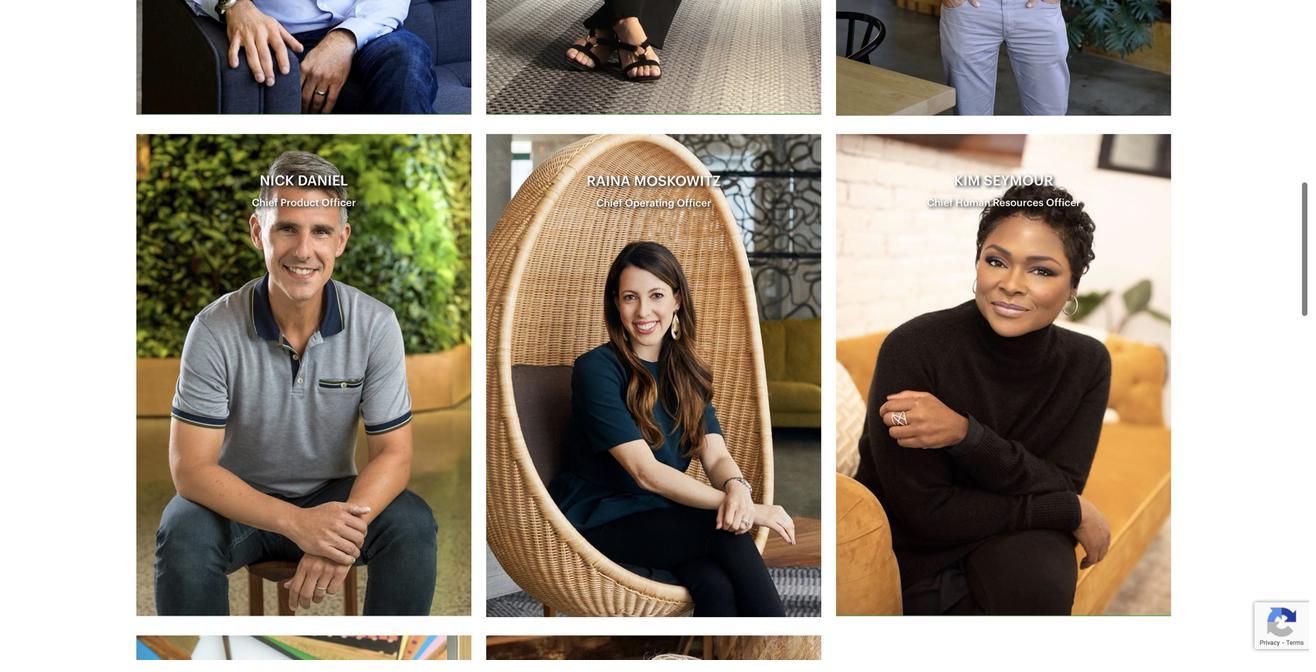 Task type: vqa. For each thing, say whether or not it's contained in the screenshot.
of related to second 4 link from the top
no



Task type: describe. For each thing, give the bounding box(es) containing it.
chief for nick
[[252, 198, 278, 208]]

chief for kim
[[927, 198, 953, 208]]

daniel
[[298, 174, 348, 188]]

chief for raina
[[596, 198, 623, 208]]

chief human resources officer
[[927, 198, 1081, 208]]

officer for nick daniel
[[322, 198, 356, 208]]

chief product officer
[[252, 198, 356, 208]]

officer for raina moskowitz
[[677, 198, 711, 208]]

seymour
[[984, 174, 1054, 188]]



Task type: locate. For each thing, give the bounding box(es) containing it.
2 officer from the left
[[1046, 198, 1081, 208]]

nick daniel
[[260, 174, 348, 188]]

chief down raina
[[596, 198, 623, 208]]

product
[[281, 198, 319, 208]]

officer down moskowitz
[[677, 198, 711, 208]]

raina
[[587, 175, 631, 189]]

portrait image
[[136, 0, 472, 115], [486, 0, 822, 115], [836, 0, 1171, 116], [136, 134, 472, 616], [486, 134, 822, 617], [836, 134, 1171, 616], [136, 636, 472, 660], [486, 636, 822, 660]]

chief down nick
[[252, 198, 278, 208]]

3 officer from the left
[[677, 198, 711, 208]]

1 horizontal spatial officer
[[677, 198, 711, 208]]

1 officer from the left
[[322, 198, 356, 208]]

chief left human
[[927, 198, 953, 208]]

2 horizontal spatial chief
[[927, 198, 953, 208]]

0 horizontal spatial officer
[[322, 198, 356, 208]]

moskowitz
[[634, 175, 721, 189]]

kim
[[954, 174, 981, 188]]

chief operating officer
[[596, 198, 711, 208]]

resources
[[993, 198, 1044, 208]]

raina moskowitz
[[587, 175, 721, 189]]

2 chief from the left
[[927, 198, 953, 208]]

2 horizontal spatial officer
[[1046, 198, 1081, 208]]

officer
[[322, 198, 356, 208], [1046, 198, 1081, 208], [677, 198, 711, 208]]

officer down daniel at the top left of page
[[322, 198, 356, 208]]

chief
[[252, 198, 278, 208], [927, 198, 953, 208], [596, 198, 623, 208]]

operating
[[625, 198, 675, 208]]

1 chief from the left
[[252, 198, 278, 208]]

officer right the resources
[[1046, 198, 1081, 208]]

0 horizontal spatial chief
[[252, 198, 278, 208]]

human
[[956, 198, 991, 208]]

3 chief from the left
[[596, 198, 623, 208]]

kim seymour
[[954, 174, 1054, 188]]

1 horizontal spatial chief
[[596, 198, 623, 208]]

nick
[[260, 174, 294, 188]]



